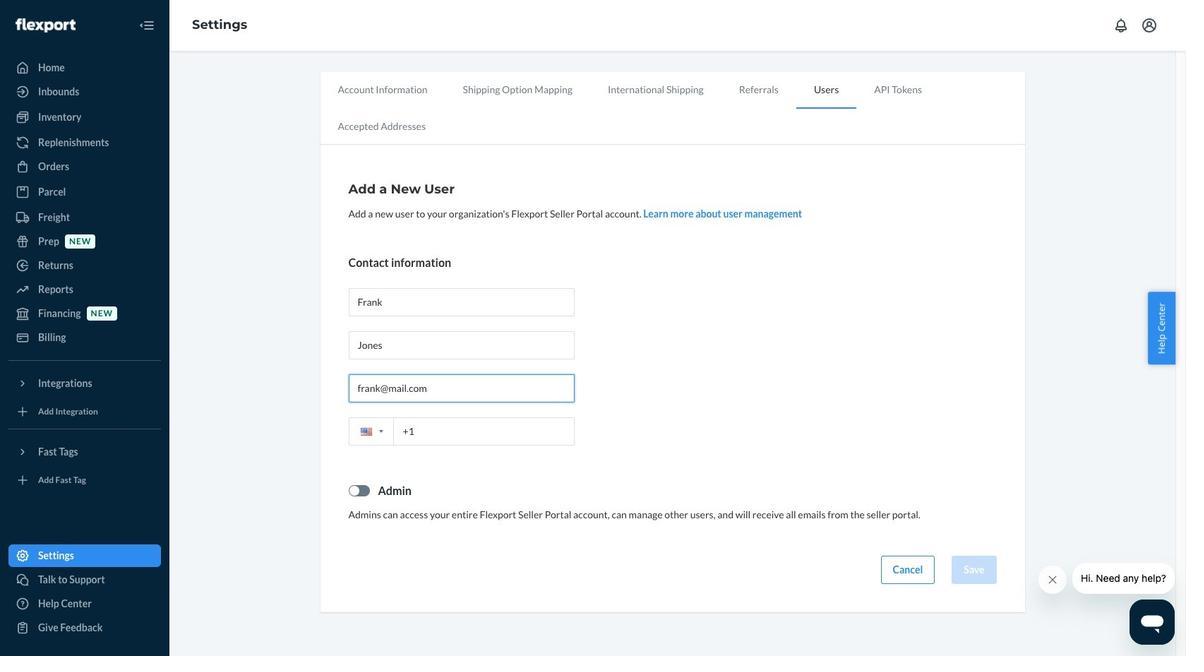 Task type: locate. For each thing, give the bounding box(es) containing it.
close navigation image
[[138, 17, 155, 34]]

Email text field
[[349, 374, 574, 402]]

tab
[[320, 72, 445, 107], [445, 72, 590, 107], [590, 72, 722, 107], [722, 72, 797, 107], [797, 72, 857, 109], [857, 72, 940, 107], [320, 109, 443, 144]]

Last Name text field
[[349, 331, 574, 359]]

tab list
[[320, 72, 1025, 145]]



Task type: vqa. For each thing, say whether or not it's contained in the screenshot.
MORE
no



Task type: describe. For each thing, give the bounding box(es) containing it.
1 (702) 123-4567 telephone field
[[349, 417, 574, 446]]

open notifications image
[[1113, 17, 1130, 34]]

open account menu image
[[1141, 17, 1158, 34]]

First Name text field
[[349, 288, 574, 316]]

united states: + 1 image
[[379, 430, 383, 433]]

flexport logo image
[[16, 18, 76, 32]]



